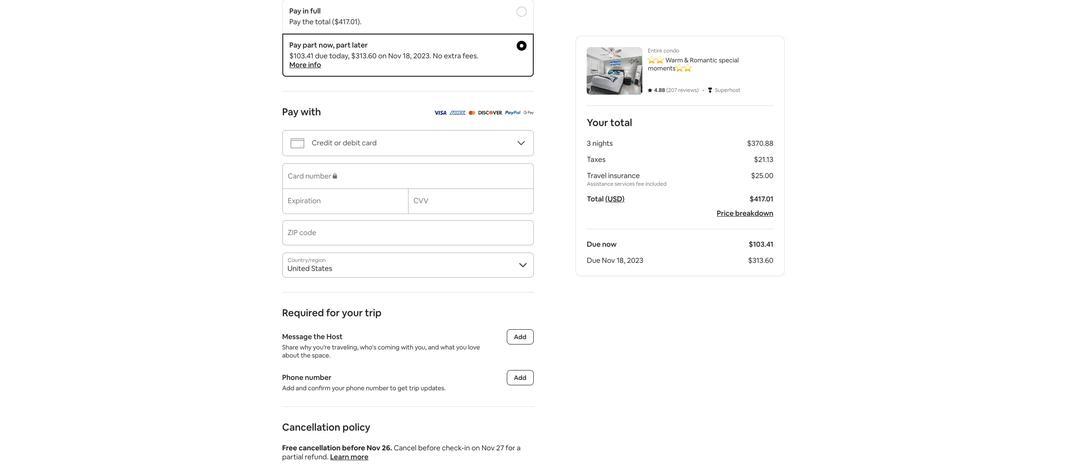 Task type: describe. For each thing, give the bounding box(es) containing it.
cancellation policy
[[282, 421, 371, 434]]

debit
[[343, 138, 361, 148]]

total inside pay in full pay the total ($417.01).
[[315, 17, 331, 27]]

$370.88
[[747, 139, 774, 148]]

due
[[315, 51, 328, 61]]

cancellation
[[282, 421, 341, 434]]

2023
[[627, 256, 644, 266]]

18, inside pay part now, part later $103.41 due today,  $313.60 on nov 18, 2023. no extra fees. more info
[[403, 51, 412, 61]]

entire
[[648, 47, 663, 54]]

before inside cancel before check-in on nov 27 for a partial refund.
[[418, 444, 441, 453]]

add for phone number
[[514, 374, 527, 382]]

phone number add and confirm your phone number to get trip updates.
[[282, 373, 446, 393]]

0 vertical spatial for
[[326, 307, 340, 319]]

united
[[288, 264, 310, 274]]

insurance
[[608, 171, 640, 181]]

cancellation
[[299, 444, 341, 453]]

pay for part
[[290, 40, 301, 50]]

you're
[[313, 344, 331, 352]]

&
[[685, 56, 689, 64]]

google pay image
[[524, 108, 534, 117]]

you
[[457, 344, 467, 352]]

moments⭐️⭐️
[[648, 64, 692, 72]]

you,
[[415, 344, 427, 352]]

total
[[587, 195, 604, 204]]

reviews
[[679, 87, 697, 94]]

on inside cancel before check-in on nov 27 for a partial refund.
[[472, 444, 480, 453]]

info
[[308, 60, 321, 70]]

extra
[[444, 51, 461, 61]]

207
[[668, 87, 677, 94]]

)
[[697, 87, 699, 94]]

4.88 ( 207 reviews )
[[654, 87, 699, 94]]

free
[[282, 444, 297, 453]]

credit or debit card button
[[282, 130, 534, 156]]

add button for phone number
[[507, 371, 534, 386]]

full
[[310, 6, 321, 16]]

2 american express card image from the top
[[450, 111, 466, 115]]

⭐️⭐️
[[648, 56, 664, 64]]

learn more
[[330, 453, 369, 462]]

mastercard image
[[469, 108, 476, 117]]

united states button
[[282, 253, 534, 278]]

assistance services fee included
[[587, 181, 667, 188]]

pay in full pay the total ($417.01).
[[290, 6, 362, 27]]

condo
[[664, 47, 680, 54]]

pay part now, part later $103.41 due today,  $313.60 on nov 18, 2023. no extra fees. more info
[[290, 40, 479, 70]]

credit
[[312, 138, 333, 148]]

coming
[[378, 344, 400, 352]]

what
[[441, 344, 455, 352]]

warm
[[666, 56, 683, 64]]

$103.41 inside pay part now, part later $103.41 due today,  $313.60 on nov 18, 2023. no extra fees. more info
[[290, 51, 314, 61]]

services
[[615, 181, 635, 188]]

your inside phone number add and confirm your phone number to get trip updates.
[[332, 385, 345, 393]]

why
[[300, 344, 312, 352]]

about
[[282, 352, 300, 360]]

your total
[[587, 116, 632, 129]]

policy
[[343, 421, 371, 434]]

nov left 26.
[[367, 444, 381, 453]]

travel insurance
[[587, 171, 640, 181]]

due nov 18, 2023
[[587, 256, 644, 266]]

1 visa card image from the top
[[434, 108, 447, 117]]

more
[[290, 60, 307, 70]]

and inside phone number add and confirm your phone number to get trip updates.
[[296, 385, 307, 393]]

now,
[[319, 40, 335, 50]]

special
[[719, 56, 739, 64]]

share
[[282, 344, 299, 352]]

2 vertical spatial the
[[301, 352, 311, 360]]

add for message the host
[[514, 333, 527, 341]]

google pay image
[[524, 111, 534, 115]]

pay for with
[[282, 106, 299, 118]]

3
[[587, 139, 591, 148]]

due for due now
[[587, 240, 601, 249]]

nov inside cancel before check-in on nov 27 for a partial refund.
[[482, 444, 495, 453]]

mastercard image
[[469, 111, 476, 115]]

nov inside pay part now, part later $103.41 due today,  $313.60 on nov 18, 2023. no extra fees. more info
[[388, 51, 402, 61]]

cancel before check-in on nov 27 for a partial refund.
[[282, 444, 521, 462]]

1 vertical spatial $103.41
[[749, 240, 774, 249]]

$25.00
[[751, 171, 774, 181]]

27
[[497, 444, 504, 453]]

0 vertical spatial trip
[[365, 307, 382, 319]]

breakdown
[[736, 209, 774, 218]]

due for due nov 18, 2023
[[587, 256, 601, 266]]

trip inside phone number add and confirm your phone number to get trip updates.
[[409, 385, 420, 393]]

1 vertical spatial the
[[314, 332, 325, 342]]

2023.
[[414, 51, 432, 61]]

nov down the now
[[602, 256, 615, 266]]

phone
[[346, 385, 365, 393]]

superhost
[[715, 87, 741, 94]]

(
[[667, 87, 668, 94]]

partial
[[282, 453, 304, 462]]

$417.01
[[750, 195, 774, 204]]

due now
[[587, 240, 617, 249]]

included
[[646, 181, 667, 188]]

confirm
[[308, 385, 331, 393]]

credit or debit card
[[312, 138, 377, 148]]

space.
[[312, 352, 331, 360]]

1 horizontal spatial 18,
[[617, 256, 626, 266]]

0 vertical spatial your
[[342, 307, 363, 319]]

price breakdown
[[717, 209, 774, 218]]

travel
[[587, 171, 607, 181]]

($417.01).
[[332, 17, 362, 27]]



Task type: locate. For each thing, give the bounding box(es) containing it.
0 horizontal spatial on
[[378, 51, 387, 61]]

0 horizontal spatial in
[[303, 6, 309, 16]]

$103.41 left due
[[290, 51, 314, 61]]

1 horizontal spatial with
[[401, 344, 414, 352]]

the down full
[[303, 17, 314, 27]]

in left full
[[303, 6, 309, 16]]

1 vertical spatial on
[[472, 444, 480, 453]]

visa card image
[[434, 108, 447, 117], [434, 111, 447, 115]]

pay for in
[[290, 6, 301, 16]]

assistance
[[587, 181, 614, 188]]

in inside cancel before check-in on nov 27 for a partial refund.
[[465, 444, 470, 453]]

0 vertical spatial and
[[428, 344, 439, 352]]

and right you,
[[428, 344, 439, 352]]

pay inside pay part now, part later $103.41 due today,  $313.60 on nov 18, 2023. no extra fees. more info
[[290, 40, 301, 50]]

nov
[[388, 51, 402, 61], [602, 256, 615, 266], [367, 444, 381, 453], [482, 444, 495, 453]]

in inside pay in full pay the total ($417.01).
[[303, 6, 309, 16]]

number up confirm
[[305, 373, 332, 383]]

1 horizontal spatial in
[[465, 444, 470, 453]]

1 vertical spatial due
[[587, 256, 601, 266]]

$103.41 down breakdown
[[749, 240, 774, 249]]

1 american express card image from the top
[[450, 108, 466, 117]]

your
[[587, 116, 608, 129]]

your left phone
[[332, 385, 345, 393]]

add inside phone number add and confirm your phone number to get trip updates.
[[282, 385, 295, 393]]

1 horizontal spatial for
[[506, 444, 516, 453]]

check-
[[442, 444, 465, 453]]

2 before from the left
[[418, 444, 441, 453]]

due
[[587, 240, 601, 249], [587, 256, 601, 266]]

nov left 27
[[482, 444, 495, 453]]

1 vertical spatial in
[[465, 444, 470, 453]]

0 horizontal spatial number
[[305, 373, 332, 383]]

part up today,
[[336, 40, 351, 50]]

26.
[[382, 444, 392, 453]]

1 vertical spatial your
[[332, 385, 345, 393]]

american express card image left mastercard icon
[[450, 111, 466, 115]]

required
[[282, 307, 324, 319]]

2 discover card image from the top
[[478, 111, 503, 115]]

2 visa card image from the top
[[434, 111, 447, 115]]

(usd) button
[[605, 195, 625, 204]]

1 horizontal spatial $313.60
[[748, 256, 774, 266]]

0 vertical spatial total
[[315, 17, 331, 27]]

card
[[362, 138, 377, 148]]

1 vertical spatial number
[[366, 385, 389, 393]]

today,
[[329, 51, 350, 61]]

0 vertical spatial the
[[303, 17, 314, 27]]

1 vertical spatial add button
[[507, 371, 534, 386]]

total
[[315, 17, 331, 27], [610, 116, 632, 129]]

0 vertical spatial on
[[378, 51, 387, 61]]

4.88
[[654, 87, 665, 94]]

discover card image right mastercard image
[[478, 108, 503, 117]]

0 vertical spatial number
[[305, 373, 332, 383]]

1 horizontal spatial $103.41
[[749, 240, 774, 249]]

0 horizontal spatial total
[[315, 17, 331, 27]]

cancel
[[394, 444, 417, 453]]

total (usd)
[[587, 195, 625, 204]]

with left you,
[[401, 344, 414, 352]]

2 part from the left
[[336, 40, 351, 50]]

a
[[517, 444, 521, 453]]

1 horizontal spatial before
[[418, 444, 441, 453]]

3 nights
[[587, 139, 613, 148]]

or
[[334, 138, 341, 148]]

pay with
[[282, 106, 321, 118]]

and down phone
[[296, 385, 307, 393]]

on left 2023.
[[378, 51, 387, 61]]

0 vertical spatial add button
[[507, 330, 534, 345]]

0 vertical spatial add
[[514, 333, 527, 341]]

add button for message the host
[[507, 330, 534, 345]]

in left 27
[[465, 444, 470, 453]]

to
[[390, 385, 397, 393]]

refund.
[[305, 453, 329, 462]]

on right check-
[[472, 444, 480, 453]]

1 vertical spatial $313.60
[[748, 256, 774, 266]]

1 due from the top
[[587, 240, 601, 249]]

1 horizontal spatial and
[[428, 344, 439, 352]]

entire condo ⭐️⭐️ warm &  romantic special moments⭐️⭐️
[[648, 47, 739, 72]]

for left a
[[506, 444, 516, 453]]

18, left 2023.
[[403, 51, 412, 61]]

1 vertical spatial with
[[401, 344, 414, 352]]

free cancellation before nov 26.
[[282, 444, 392, 453]]

credit card image
[[290, 136, 305, 151]]

0 vertical spatial due
[[587, 240, 601, 249]]

1 horizontal spatial part
[[336, 40, 351, 50]]

1 horizontal spatial on
[[472, 444, 480, 453]]

1 horizontal spatial trip
[[409, 385, 420, 393]]

1 add button from the top
[[507, 330, 534, 345]]

pay
[[290, 6, 301, 16], [290, 17, 301, 27], [290, 40, 301, 50], [282, 106, 299, 118]]

nov left 2023.
[[388, 51, 402, 61]]

united states
[[288, 264, 332, 274]]

visa card image left mastercard image
[[434, 108, 447, 117]]

0 vertical spatial in
[[303, 6, 309, 16]]

due left the now
[[587, 240, 601, 249]]

•
[[703, 85, 705, 95]]

price breakdown button
[[717, 209, 774, 218]]

get
[[398, 385, 408, 393]]

1 horizontal spatial total
[[610, 116, 632, 129]]

0 horizontal spatial with
[[301, 106, 321, 118]]

part up due
[[303, 40, 317, 50]]

0 horizontal spatial trip
[[365, 307, 382, 319]]

2 vertical spatial add
[[282, 385, 295, 393]]

1 discover card image from the top
[[478, 108, 503, 117]]

visa card image left mastercard icon
[[434, 111, 447, 115]]

2 due from the top
[[587, 256, 601, 266]]

american express card image
[[450, 108, 466, 117], [450, 111, 466, 115]]

0 vertical spatial $103.41
[[290, 51, 314, 61]]

0 horizontal spatial $103.41
[[290, 51, 314, 61]]

learn more button
[[330, 453, 369, 462]]

more
[[351, 453, 369, 462]]

states
[[312, 264, 332, 274]]

0 horizontal spatial before
[[342, 444, 365, 453]]

on inside pay part now, part later $103.41 due today,  $313.60 on nov 18, 2023. no extra fees. more info
[[378, 51, 387, 61]]

(usd)
[[605, 195, 625, 204]]

trip right get on the left of page
[[409, 385, 420, 393]]

who's
[[360, 344, 377, 352]]

0 vertical spatial $313.60
[[351, 51, 377, 61]]

the inside pay in full pay the total ($417.01).
[[303, 17, 314, 27]]

the right the about
[[301, 352, 311, 360]]

your up host
[[342, 307, 363, 319]]

part
[[303, 40, 317, 50], [336, 40, 351, 50]]

18, left the 2023
[[617, 256, 626, 266]]

later
[[352, 40, 368, 50]]

taxes
[[587, 155, 606, 164]]

with up credit
[[301, 106, 321, 118]]

for inside cancel before check-in on nov 27 for a partial refund.
[[506, 444, 516, 453]]

total right your
[[610, 116, 632, 129]]

trip up message the host share why you're traveling, who's coming with you, and what you love about the space.
[[365, 307, 382, 319]]

0 horizontal spatial and
[[296, 385, 307, 393]]

paypal image
[[505, 108, 521, 117]]

1 horizontal spatial number
[[366, 385, 389, 393]]

number
[[305, 373, 332, 383], [366, 385, 389, 393]]

0 horizontal spatial $313.60
[[351, 51, 377, 61]]

$21.13
[[754, 155, 774, 164]]

0 vertical spatial with
[[301, 106, 321, 118]]

for up host
[[326, 307, 340, 319]]

None text field
[[288, 232, 529, 241]]

american express card image left mastercard image
[[450, 108, 466, 117]]

with inside message the host share why you're traveling, who's coming with you, and what you love about the space.
[[401, 344, 414, 352]]

the up the you're
[[314, 332, 325, 342]]

message the host share why you're traveling, who's coming with you, and what you love about the space.
[[282, 332, 482, 360]]

love
[[468, 344, 480, 352]]

add button
[[507, 330, 534, 345], [507, 371, 534, 386]]

due down due now
[[587, 256, 601, 266]]

now
[[602, 240, 617, 249]]

discover card image right mastercard icon
[[478, 111, 503, 115]]

trip
[[365, 307, 382, 319], [409, 385, 420, 393]]

0 horizontal spatial for
[[326, 307, 340, 319]]

1 vertical spatial 18,
[[617, 256, 626, 266]]

in
[[303, 6, 309, 16], [465, 444, 470, 453]]

traveling,
[[332, 344, 359, 352]]

message
[[282, 332, 312, 342]]

1 vertical spatial add
[[514, 374, 527, 382]]

0 horizontal spatial part
[[303, 40, 317, 50]]

number left to
[[366, 385, 389, 393]]

updates.
[[421, 385, 446, 393]]

and inside message the host share why you're traveling, who's coming with you, and what you love about the space.
[[428, 344, 439, 352]]

18,
[[403, 51, 412, 61], [617, 256, 626, 266]]

1 vertical spatial trip
[[409, 385, 420, 393]]

with
[[301, 106, 321, 118], [401, 344, 414, 352]]

1 before from the left
[[342, 444, 365, 453]]

and
[[428, 344, 439, 352], [296, 385, 307, 393]]

romantic
[[690, 56, 718, 64]]

2 add button from the top
[[507, 371, 534, 386]]

nights
[[593, 139, 613, 148]]

fees.
[[463, 51, 479, 61]]

0 horizontal spatial 18,
[[403, 51, 412, 61]]

1 vertical spatial and
[[296, 385, 307, 393]]

1 vertical spatial total
[[610, 116, 632, 129]]

$313.60 inside pay part now, part later $103.41 due today,  $313.60 on nov 18, 2023. no extra fees. more info
[[351, 51, 377, 61]]

paypal image
[[505, 111, 521, 115]]

fee
[[636, 181, 644, 188]]

host
[[327, 332, 343, 342]]

1 part from the left
[[303, 40, 317, 50]]

no
[[433, 51, 443, 61]]

discover card image
[[478, 108, 503, 117], [478, 111, 503, 115]]

1 vertical spatial for
[[506, 444, 516, 453]]

total down full
[[315, 17, 331, 27]]

None radio
[[517, 7, 527, 17], [517, 41, 527, 51], [517, 7, 527, 17], [517, 41, 527, 51]]

0 vertical spatial 18,
[[403, 51, 412, 61]]

united states element
[[282, 253, 534, 278]]



Task type: vqa. For each thing, say whether or not it's contained in the screenshot.
top your
yes



